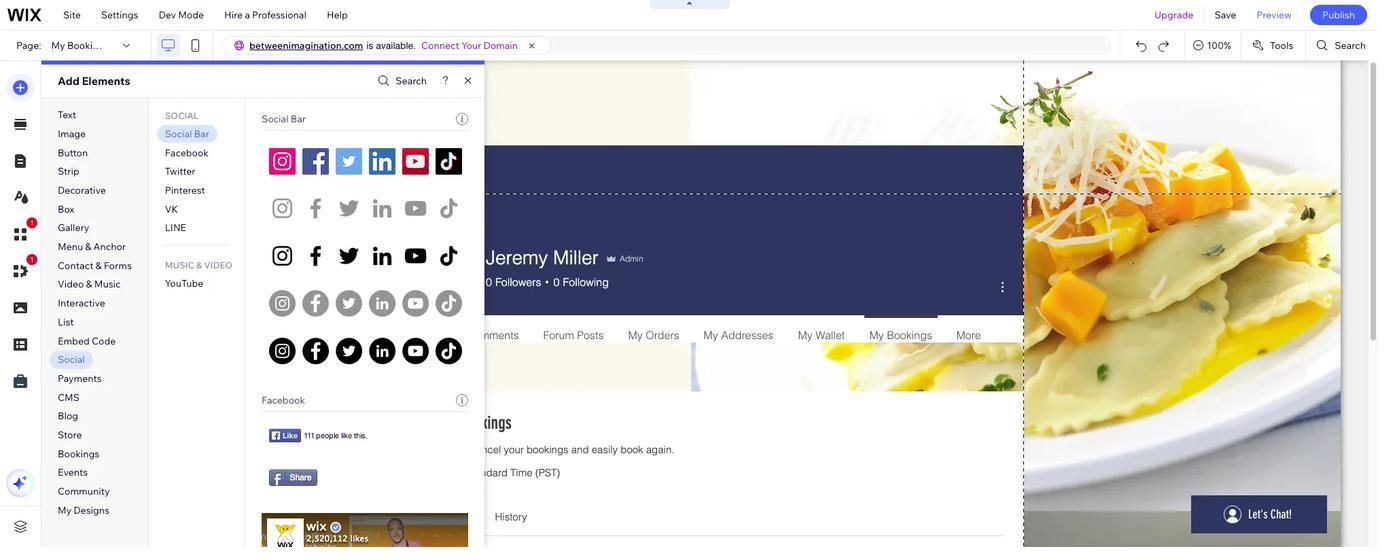 Task type: describe. For each thing, give the bounding box(es) containing it.
menu
[[58, 241, 83, 253]]

connect
[[421, 39, 459, 52]]

0 vertical spatial search
[[1335, 39, 1366, 52]]

dev mode
[[159, 9, 204, 21]]

site
[[63, 9, 81, 21]]

1 1 from the top
[[30, 219, 34, 227]]

preview button
[[1247, 0, 1302, 30]]

add
[[58, 74, 79, 88]]

payments
[[58, 372, 102, 385]]

1 vertical spatial facebook
[[262, 394, 305, 406]]

my bookings
[[51, 39, 109, 52]]

social bar
[[262, 113, 306, 125]]

line
[[165, 222, 186, 234]]

& right "menu"
[[85, 241, 91, 253]]

box
[[58, 203, 74, 215]]

designs
[[74, 504, 109, 516]]

a
[[245, 9, 250, 21]]

social for social bar
[[262, 113, 289, 125]]

preview
[[1257, 9, 1292, 21]]

100% button
[[1185, 31, 1241, 60]]

dev
[[159, 9, 176, 21]]

100%
[[1207, 39, 1231, 52]]

tools
[[1270, 39, 1294, 52]]

text image button strip decorative box gallery menu & anchor contact & forms video & music interactive list embed code social payments cms blog store bookings events community my designs
[[58, 109, 132, 516]]

code
[[92, 335, 116, 347]]

save button
[[1205, 0, 1247, 30]]

youtube
[[165, 277, 203, 289]]

your
[[461, 39, 481, 52]]

upgrade
[[1155, 9, 1194, 21]]

anchor
[[93, 241, 126, 253]]

tools button
[[1242, 31, 1306, 60]]

& left forms
[[96, 259, 102, 272]]

elements
[[82, 74, 130, 88]]

1 vertical spatial search button
[[375, 71, 427, 91]]

add elements
[[58, 74, 130, 88]]

gallery
[[58, 222, 89, 234]]

forms
[[104, 259, 132, 272]]

& up interactive
[[86, 278, 92, 291]]

& up youtube
[[196, 259, 202, 270]]

professional
[[252, 9, 306, 21]]

contact
[[58, 259, 93, 272]]



Task type: locate. For each thing, give the bounding box(es) containing it.
1 vertical spatial music
[[94, 278, 121, 291]]

0 horizontal spatial search
[[396, 75, 427, 87]]

1 horizontal spatial music
[[165, 259, 194, 270]]

social for social bar facebook twitter pinterest vk line
[[165, 128, 192, 140]]

1 button left "menu"
[[6, 217, 37, 249]]

0 vertical spatial 1
[[30, 219, 34, 227]]

strip
[[58, 165, 79, 178]]

0 horizontal spatial search button
[[375, 71, 427, 91]]

1 vertical spatial 1 button
[[6, 254, 37, 285]]

bookings
[[67, 39, 109, 52], [58, 448, 99, 460]]

betweenimagination.com
[[249, 39, 363, 52]]

1 left contact
[[30, 256, 34, 264]]

events
[[58, 466, 88, 479]]

music inside the text image button strip decorative box gallery menu & anchor contact & forms video & music interactive list embed code social payments cms blog store bookings events community my designs
[[94, 278, 121, 291]]

publish button
[[1310, 5, 1367, 25]]

music down forms
[[94, 278, 121, 291]]

bar for social bar
[[291, 113, 306, 125]]

facebook
[[165, 147, 209, 159], [262, 394, 305, 406]]

0 horizontal spatial bar
[[194, 128, 209, 140]]

1 vertical spatial search
[[396, 75, 427, 87]]

twitter
[[165, 165, 195, 178]]

1 horizontal spatial bar
[[291, 113, 306, 125]]

search button down the publish
[[1306, 31, 1378, 60]]

search down available.
[[396, 75, 427, 87]]

save
[[1215, 9, 1236, 21]]

hire
[[224, 9, 243, 21]]

1 horizontal spatial video
[[204, 259, 232, 270]]

social for social
[[165, 110, 199, 121]]

help
[[327, 9, 348, 21]]

social inside social bar facebook twitter pinterest vk line
[[165, 128, 192, 140]]

search button
[[1306, 31, 1378, 60], [375, 71, 427, 91]]

my inside the text image button strip decorative box gallery menu & anchor contact & forms video & music interactive list embed code social payments cms blog store bookings events community my designs
[[58, 504, 72, 516]]

2 1 from the top
[[30, 256, 34, 264]]

pinterest
[[165, 184, 205, 196]]

image
[[58, 128, 86, 140]]

button
[[58, 147, 88, 159]]

bar for social bar facebook twitter pinterest vk line
[[194, 128, 209, 140]]

my
[[51, 39, 65, 52], [58, 504, 72, 516]]

0 horizontal spatial video
[[58, 278, 84, 291]]

search down the publish
[[1335, 39, 1366, 52]]

list
[[58, 316, 74, 328]]

decorative
[[58, 184, 106, 196]]

vk
[[165, 203, 178, 215]]

bar inside social bar facebook twitter pinterest vk line
[[194, 128, 209, 140]]

is
[[367, 40, 373, 51]]

cms
[[58, 391, 80, 403]]

1 horizontal spatial search button
[[1306, 31, 1378, 60]]

1 button
[[6, 217, 37, 249], [6, 254, 37, 285]]

community
[[58, 485, 110, 498]]

embed
[[58, 335, 90, 347]]

is available. connect your domain
[[367, 39, 518, 52]]

1 1 button from the top
[[6, 217, 37, 249]]

music up youtube
[[165, 259, 194, 270]]

1 horizontal spatial facebook
[[262, 394, 305, 406]]

interactive
[[58, 297, 105, 309]]

social inside the text image button strip decorative box gallery menu & anchor contact & forms video & music interactive list embed code social payments cms blog store bookings events community my designs
[[58, 354, 85, 366]]

social bar facebook twitter pinterest vk line
[[165, 128, 209, 234]]

0 vertical spatial bar
[[291, 113, 306, 125]]

1 button left contact
[[6, 254, 37, 285]]

music
[[165, 259, 194, 270], [94, 278, 121, 291]]

facebook inside social bar facebook twitter pinterest vk line
[[165, 147, 209, 159]]

bookings down site
[[67, 39, 109, 52]]

1 left gallery
[[30, 219, 34, 227]]

0 vertical spatial music
[[165, 259, 194, 270]]

music & video
[[165, 259, 232, 270]]

&
[[85, 241, 91, 253], [196, 259, 202, 270], [96, 259, 102, 272], [86, 278, 92, 291]]

hire a professional
[[224, 9, 306, 21]]

search
[[1335, 39, 1366, 52], [396, 75, 427, 87]]

text
[[58, 109, 76, 121]]

mode
[[178, 9, 204, 21]]

0 vertical spatial 1 button
[[6, 217, 37, 249]]

1 vertical spatial bookings
[[58, 448, 99, 460]]

1
[[30, 219, 34, 227], [30, 256, 34, 264]]

settings
[[101, 9, 138, 21]]

publish
[[1322, 9, 1355, 21]]

bar
[[291, 113, 306, 125], [194, 128, 209, 140]]

1 vertical spatial video
[[58, 278, 84, 291]]

1 vertical spatial bar
[[194, 128, 209, 140]]

search button down available.
[[375, 71, 427, 91]]

social
[[165, 110, 199, 121], [262, 113, 289, 125], [165, 128, 192, 140], [58, 354, 85, 366]]

0 horizontal spatial facebook
[[165, 147, 209, 159]]

bookings inside the text image button strip decorative box gallery menu & anchor contact & forms video & music interactive list embed code social payments cms blog store bookings events community my designs
[[58, 448, 99, 460]]

video
[[204, 259, 232, 270], [58, 278, 84, 291]]

1 horizontal spatial search
[[1335, 39, 1366, 52]]

1 vertical spatial 1
[[30, 256, 34, 264]]

video inside the text image button strip decorative box gallery menu & anchor contact & forms video & music interactive list embed code social payments cms blog store bookings events community my designs
[[58, 278, 84, 291]]

0 vertical spatial video
[[204, 259, 232, 270]]

0 vertical spatial my
[[51, 39, 65, 52]]

0 vertical spatial facebook
[[165, 147, 209, 159]]

store
[[58, 429, 82, 441]]

1 vertical spatial my
[[58, 504, 72, 516]]

0 vertical spatial bookings
[[67, 39, 109, 52]]

my down community
[[58, 504, 72, 516]]

my down site
[[51, 39, 65, 52]]

blog
[[58, 410, 78, 422]]

domain
[[484, 39, 518, 52]]

0 horizontal spatial music
[[94, 278, 121, 291]]

2 1 button from the top
[[6, 254, 37, 285]]

bookings up events
[[58, 448, 99, 460]]

available.
[[376, 40, 416, 51]]

0 vertical spatial search button
[[1306, 31, 1378, 60]]



Task type: vqa. For each thing, say whether or not it's contained in the screenshot.
section: untitled
no



